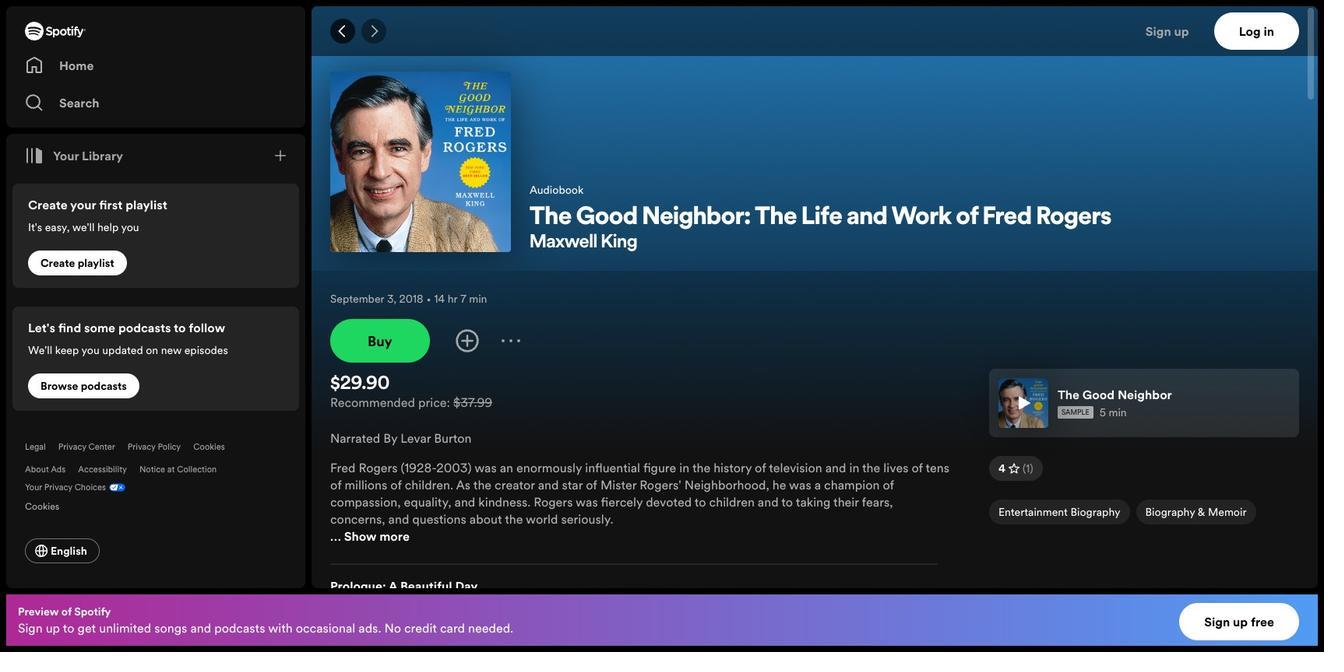 Task type: describe. For each thing, give the bounding box(es) containing it.
episodes
[[184, 343, 228, 358]]

$37.99
[[453, 394, 493, 411]]

the right as
[[474, 477, 492, 494]]

in inside button
[[1264, 23, 1275, 40]]

audiobook
[[530, 182, 584, 198]]

television
[[769, 460, 822, 477]]

good for neighbor
[[1083, 386, 1115, 404]]

browse podcasts link
[[28, 374, 139, 399]]

he
[[773, 477, 786, 494]]

privacy for privacy center
[[58, 442, 86, 453]]

spotify image
[[25, 22, 86, 41]]

we'll
[[72, 220, 95, 235]]

by
[[383, 430, 397, 447]]

biography inside entertainment biography checkbox
[[1071, 505, 1121, 520]]

and right a
[[826, 460, 846, 477]]

the left lives
[[862, 460, 881, 477]]

taking
[[796, 494, 831, 511]]

3,
[[387, 291, 397, 307]]

seriously.
[[561, 511, 614, 528]]

(1928-
[[401, 460, 436, 477]]

price:
[[418, 394, 450, 411]]

of left the tens
[[912, 460, 923, 477]]

and left "questions"
[[388, 511, 409, 528]]

fred inside fred rogers (1928-2003) was an enormously influential figure in the history of television and in the lives of tens of millions of children. as the creator and star of mister rogers' neighborhood, he was a champion of compassion, equality, and kindness. rogers was fiercely devoted to children and to taking their fears, concerns, and questions about the world seriously. … show more
[[330, 460, 356, 477]]

burton
[[434, 430, 472, 447]]

english button
[[25, 539, 100, 564]]

create your first playlist it's easy, we'll help you
[[28, 196, 167, 235]]

cookies for cookies link to the top
[[193, 442, 225, 453]]

home link
[[25, 50, 287, 81]]

fiercely
[[601, 494, 643, 511]]

spotify
[[74, 605, 111, 620]]

Entertainment Biography checkbox
[[989, 500, 1130, 525]]

more
[[380, 528, 410, 545]]

7
[[460, 291, 466, 307]]

show
[[344, 528, 377, 545]]

5 min
[[1100, 405, 1127, 421]]

narrated by levar burton
[[330, 430, 472, 447]]

day
[[455, 578, 478, 595]]

browse podcasts
[[41, 379, 127, 394]]

sign for sign up
[[1146, 23, 1172, 40]]

on
[[146, 343, 158, 358]]

easy,
[[45, 220, 70, 235]]

main element
[[6, 6, 305, 589]]

september 3, 2018
[[330, 291, 423, 307]]

neighborhood,
[[685, 477, 770, 494]]

keep
[[55, 343, 79, 358]]

notice at collection link
[[139, 464, 217, 476]]

english
[[51, 544, 87, 559]]

your library button
[[19, 140, 129, 171]]

1 vertical spatial podcasts
[[81, 379, 127, 394]]

of left he
[[755, 460, 766, 477]]

beautiful
[[400, 578, 452, 595]]

privacy down the ads
[[44, 482, 72, 494]]

unlimited
[[99, 620, 151, 637]]

occasional
[[296, 620, 355, 637]]

search
[[59, 94, 99, 111]]

privacy policy
[[128, 442, 181, 453]]

levar
[[401, 430, 431, 447]]

rogers inside the good neighbor: the life and work of fred rogers maxwell king
[[1037, 206, 1112, 231]]

narrated
[[330, 430, 380, 447]]

2 vertical spatial rogers
[[534, 494, 573, 511]]

champion
[[824, 477, 880, 494]]

prologue:
[[330, 578, 386, 595]]

devoted
[[646, 494, 692, 511]]

sign for sign up free
[[1205, 614, 1230, 631]]

)
[[1030, 461, 1033, 477]]

fred rogers (1928-2003) was an enormously influential figure in the history of television and in the lives of tens of millions of children. as the creator and star of mister rogers' neighborhood, he was a champion of compassion, equality, and kindness. rogers was fiercely devoted to children and to taking their fears, concerns, and questions about the world seriously. … show more
[[330, 460, 950, 545]]

about
[[470, 511, 502, 528]]

Biography & Memoir checkbox
[[1136, 500, 1256, 525]]

entertainment biography link
[[989, 500, 1130, 531]]

creator
[[495, 477, 535, 494]]

the good neighbor
[[1058, 386, 1172, 404]]

of inside preview of spotify sign up to get unlimited songs and podcasts with occasional ads. no credit card needed.
[[61, 605, 72, 620]]

entertainment
[[999, 505, 1068, 520]]

4
[[999, 461, 1006, 477]]

your for your library
[[53, 147, 79, 164]]

of left the millions
[[330, 477, 342, 494]]

14 hr 7 min
[[434, 291, 487, 307]]

1 vertical spatial rogers
[[359, 460, 398, 477]]

about
[[25, 464, 49, 476]]

and left star
[[538, 477, 559, 494]]

0 vertical spatial cookies link
[[193, 442, 225, 453]]

sign up free
[[1205, 614, 1275, 631]]

updated
[[102, 343, 143, 358]]

follow
[[189, 319, 225, 337]]

help
[[97, 220, 119, 235]]

the left history
[[693, 460, 711, 477]]

of right the millions
[[391, 477, 402, 494]]

your for your privacy choices
[[25, 482, 42, 494]]

enormously
[[517, 460, 582, 477]]

home
[[59, 57, 94, 74]]

life
[[802, 206, 843, 231]]

$29.90 recommended price: $37.99
[[330, 376, 493, 411]]

choices
[[75, 482, 106, 494]]

to left taking on the bottom of page
[[782, 494, 793, 511]]

accessibility link
[[78, 464, 127, 476]]

biography & memoir link
[[1136, 500, 1256, 531]]

up inside preview of spotify sign up to get unlimited songs and podcasts with occasional ads. no credit card needed.
[[46, 620, 60, 637]]

let's find some podcasts to follow we'll keep you updated on new episodes
[[28, 319, 228, 358]]

1 horizontal spatial min
[[1109, 405, 1127, 421]]

podcasts inside the let's find some podcasts to follow we'll keep you updated on new episodes
[[118, 319, 171, 337]]

history
[[714, 460, 752, 477]]

new
[[161, 343, 182, 358]]

the for neighbor
[[1058, 386, 1080, 404]]

up for sign up
[[1174, 23, 1189, 40]]

get
[[78, 620, 96, 637]]

(
[[1023, 461, 1026, 477]]

the left world at the left bottom of the page
[[505, 511, 523, 528]]

with
[[268, 620, 293, 637]]

children.
[[405, 477, 453, 494]]

the good neighbor: the life and work of fred rogers image
[[330, 72, 511, 252]]

&
[[1198, 505, 1206, 520]]



Task type: locate. For each thing, give the bounding box(es) containing it.
create for your
[[28, 196, 68, 213]]

ads.
[[359, 620, 381, 637]]

create inside create your first playlist it's easy, we'll help you
[[28, 196, 68, 213]]

recommended
[[330, 394, 415, 411]]

the good neighbor: the life and work of fred rogers maxwell king
[[530, 206, 1112, 252]]

legal
[[25, 442, 46, 453]]

and right the songs on the left bottom of page
[[190, 620, 211, 637]]

legal link
[[25, 442, 46, 453]]

1 vertical spatial min
[[1109, 405, 1127, 421]]

0 vertical spatial min
[[469, 291, 487, 307]]

biography right entertainment
[[1071, 505, 1121, 520]]

0 vertical spatial good
[[576, 206, 638, 231]]

september
[[330, 291, 384, 307]]

in
[[1264, 23, 1275, 40], [680, 460, 690, 477], [850, 460, 860, 477]]

privacy for privacy policy
[[128, 442, 156, 453]]

your left library
[[53, 147, 79, 164]]

create playlist
[[41, 256, 114, 271]]

podcasts down updated
[[81, 379, 127, 394]]

good inside the good neighbor: the life and work of fred rogers maxwell king
[[576, 206, 638, 231]]

of right work
[[956, 206, 979, 231]]

search link
[[25, 87, 287, 118]]

1 horizontal spatial biography
[[1146, 505, 1195, 520]]

the up sample
[[1058, 386, 1080, 404]]

prologue: a beautiful day
[[330, 578, 478, 595]]

ads
[[51, 464, 66, 476]]

you for first
[[121, 220, 139, 235]]

browse
[[41, 379, 78, 394]]

to inside preview of spotify sign up to get unlimited songs and podcasts with occasional ads. no credit card needed.
[[63, 620, 74, 637]]

top bar and user menu element
[[312, 6, 1318, 56]]

0 horizontal spatial playlist
[[78, 256, 114, 271]]

1
[[1026, 461, 1030, 477]]

buy button
[[330, 319, 430, 363]]

in right log
[[1264, 23, 1275, 40]]

the for neighbor:
[[530, 206, 572, 231]]

questions
[[412, 511, 467, 528]]

you for some
[[81, 343, 100, 358]]

0 vertical spatial your
[[53, 147, 79, 164]]

biography inside biography & memoir checkbox
[[1146, 505, 1195, 520]]

2 horizontal spatial the
[[1058, 386, 1080, 404]]

1 vertical spatial playlist
[[78, 256, 114, 271]]

privacy up the ads
[[58, 442, 86, 453]]

we'll
[[28, 343, 52, 358]]

notice
[[139, 464, 165, 476]]

maxwell
[[530, 234, 598, 252]]

policy
[[158, 442, 181, 453]]

log in button
[[1214, 12, 1300, 50]]

playlist inside button
[[78, 256, 114, 271]]

0 horizontal spatial in
[[680, 460, 690, 477]]

up inside the sign up free button
[[1233, 614, 1248, 631]]

fred inside the good neighbor: the life and work of fred rogers maxwell king
[[983, 206, 1032, 231]]

was left fiercely
[[576, 494, 598, 511]]

sample element
[[1058, 407, 1094, 419]]

min
[[469, 291, 487, 307], [1109, 405, 1127, 421]]

cookies link
[[193, 442, 225, 453], [25, 497, 72, 514]]

and right children at right
[[758, 494, 779, 511]]

and down 2003)
[[455, 494, 475, 511]]

1 vertical spatial cookies link
[[25, 497, 72, 514]]

cookies for bottommost cookies link
[[25, 500, 59, 513]]

privacy up notice
[[128, 442, 156, 453]]

needed.
[[468, 620, 514, 637]]

0 vertical spatial you
[[121, 220, 139, 235]]

of inside the good neighbor: the life and work of fred rogers maxwell king
[[956, 206, 979, 231]]

2 horizontal spatial up
[[1233, 614, 1248, 631]]

good
[[576, 206, 638, 231], [1083, 386, 1115, 404]]

to inside the let's find some podcasts to follow we'll keep you updated on new episodes
[[174, 319, 186, 337]]

0 horizontal spatial cookies link
[[25, 497, 72, 514]]

0 vertical spatial fred
[[983, 206, 1032, 231]]

playlist down the help
[[78, 256, 114, 271]]

fred
[[983, 206, 1032, 231], [330, 460, 356, 477]]

0 horizontal spatial the
[[530, 206, 572, 231]]

biography left &
[[1146, 505, 1195, 520]]

cookies link down your privacy choices
[[25, 497, 72, 514]]

some
[[84, 319, 115, 337]]

neighbor
[[1118, 386, 1172, 404]]

privacy center link
[[58, 442, 115, 453]]

up left get
[[46, 620, 60, 637]]

2 vertical spatial podcasts
[[214, 620, 265, 637]]

1 horizontal spatial in
[[850, 460, 860, 477]]

a
[[815, 477, 821, 494]]

0 horizontal spatial biography
[[1071, 505, 1121, 520]]

the up maxwell in the left of the page
[[530, 206, 572, 231]]

podcasts up on
[[118, 319, 171, 337]]

1 vertical spatial you
[[81, 343, 100, 358]]

up left log
[[1174, 23, 1189, 40]]

playlist right 'first'
[[126, 196, 167, 213]]

0 vertical spatial playlist
[[126, 196, 167, 213]]

0 horizontal spatial cookies
[[25, 500, 59, 513]]

up inside sign up button
[[1174, 23, 1189, 40]]

children
[[709, 494, 755, 511]]

you right keep
[[81, 343, 100, 358]]

min right 5 at bottom
[[1109, 405, 1127, 421]]

0 horizontal spatial was
[[475, 460, 497, 477]]

podcasts left with
[[214, 620, 265, 637]]

your inside button
[[53, 147, 79, 164]]

…
[[330, 528, 341, 545]]

and inside preview of spotify sign up to get unlimited songs and podcasts with occasional ads. no credit card needed.
[[190, 620, 211, 637]]

you right the help
[[121, 220, 139, 235]]

2 horizontal spatial sign
[[1205, 614, 1230, 631]]

0 vertical spatial create
[[28, 196, 68, 213]]

sign inside "top bar and user menu" element
[[1146, 23, 1172, 40]]

hr
[[448, 291, 458, 307]]

tens
[[926, 460, 950, 477]]

2003)
[[436, 460, 472, 477]]

0 vertical spatial rogers
[[1037, 206, 1112, 231]]

0 horizontal spatial good
[[576, 206, 638, 231]]

collection
[[177, 464, 217, 476]]

no
[[384, 620, 401, 637]]

0 vertical spatial podcasts
[[118, 319, 171, 337]]

lives
[[884, 460, 909, 477]]

a
[[389, 578, 397, 595]]

playlist inside create your first playlist it's easy, we'll help you
[[126, 196, 167, 213]]

privacy
[[58, 442, 86, 453], [128, 442, 156, 453], [44, 482, 72, 494]]

you inside the let's find some podcasts to follow we'll keep you updated on new episodes
[[81, 343, 100, 358]]

0 horizontal spatial you
[[81, 343, 100, 358]]

create for playlist
[[41, 256, 75, 271]]

the left life
[[755, 206, 797, 231]]

1 biography from the left
[[1071, 505, 1121, 520]]

your
[[70, 196, 96, 213]]

1 vertical spatial fred
[[330, 460, 356, 477]]

1 horizontal spatial your
[[53, 147, 79, 164]]

0 horizontal spatial your
[[25, 482, 42, 494]]

king
[[601, 234, 638, 252]]

notice at collection
[[139, 464, 217, 476]]

of
[[956, 206, 979, 231], [755, 460, 766, 477], [912, 460, 923, 477], [330, 477, 342, 494], [391, 477, 402, 494], [883, 477, 894, 494], [61, 605, 72, 620]]

2 horizontal spatial rogers
[[1037, 206, 1112, 231]]

min right 7
[[469, 291, 487, 307]]

to up new
[[174, 319, 186, 337]]

the good neighbor image
[[999, 379, 1049, 428]]

1 horizontal spatial fred
[[983, 206, 1032, 231]]

to
[[174, 319, 186, 337], [695, 494, 706, 511], [782, 494, 793, 511], [63, 620, 74, 637]]

1 horizontal spatial sign
[[1146, 23, 1172, 40]]

2 horizontal spatial was
[[789, 477, 812, 494]]

fears,
[[862, 494, 893, 511]]

to left get
[[63, 620, 74, 637]]

go back image
[[337, 25, 349, 37]]

create inside button
[[41, 256, 75, 271]]

cookies down your privacy choices
[[25, 500, 59, 513]]

1 horizontal spatial up
[[1174, 23, 1189, 40]]

good up king
[[576, 206, 638, 231]]

about ads link
[[25, 464, 66, 476]]

in right "figure"
[[680, 460, 690, 477]]

rogers
[[1037, 206, 1112, 231], [359, 460, 398, 477], [534, 494, 573, 511]]

create down easy,
[[41, 256, 75, 271]]

1 vertical spatial good
[[1083, 386, 1115, 404]]

preview of spotify sign up to get unlimited songs and podcasts with occasional ads. no credit card needed.
[[18, 605, 514, 637]]

sign inside preview of spotify sign up to get unlimited songs and podcasts with occasional ads. no credit card needed.
[[18, 620, 43, 637]]

1 horizontal spatial cookies
[[193, 442, 225, 453]]

up for sign up free
[[1233, 614, 1248, 631]]

california consumer privacy act (ccpa) opt-out icon image
[[106, 482, 125, 497]]

was left an
[[475, 460, 497, 477]]

0 horizontal spatial min
[[469, 291, 487, 307]]

2 horizontal spatial in
[[1264, 23, 1275, 40]]

playlist
[[126, 196, 167, 213], [78, 256, 114, 271]]

and inside the good neighbor: the life and work of fred rogers maxwell king
[[847, 206, 888, 231]]

was left a
[[789, 477, 812, 494]]

cookies link up collection at the bottom left of page
[[193, 442, 225, 453]]

sign
[[1146, 23, 1172, 40], [1205, 614, 1230, 631], [18, 620, 43, 637]]

0 horizontal spatial rogers
[[359, 460, 398, 477]]

( 1 )
[[1023, 461, 1033, 477]]

in up the their
[[850, 460, 860, 477]]

sample
[[1062, 408, 1090, 418]]

credit
[[404, 620, 437, 637]]

and right life
[[847, 206, 888, 231]]

2 biography from the left
[[1146, 505, 1195, 520]]

you inside create your first playlist it's easy, we'll help you
[[121, 220, 139, 235]]

your library
[[53, 147, 123, 164]]

1 horizontal spatial you
[[121, 220, 139, 235]]

good up 5 at bottom
[[1083, 386, 1115, 404]]

privacy center
[[58, 442, 115, 453]]

0 horizontal spatial fred
[[330, 460, 356, 477]]

1 vertical spatial create
[[41, 256, 75, 271]]

equality,
[[404, 494, 451, 511]]

1 horizontal spatial good
[[1083, 386, 1115, 404]]

your down about
[[25, 482, 42, 494]]

0 horizontal spatial up
[[46, 620, 60, 637]]

1 vertical spatial your
[[25, 482, 42, 494]]

create up easy,
[[28, 196, 68, 213]]

podcasts inside preview of spotify sign up to get unlimited songs and podcasts with occasional ads. no credit card needed.
[[214, 620, 265, 637]]

1 horizontal spatial playlist
[[126, 196, 167, 213]]

to left children at right
[[695, 494, 706, 511]]

of left get
[[61, 605, 72, 620]]

up left free
[[1233, 614, 1248, 631]]

memoir
[[1208, 505, 1247, 520]]

as
[[456, 477, 471, 494]]

figure
[[643, 460, 676, 477]]

privacy policy link
[[128, 442, 181, 453]]

go forward image
[[368, 25, 380, 37]]

1 horizontal spatial the
[[755, 206, 797, 231]]

sign up free button
[[1180, 604, 1300, 641]]

of right champion
[[883, 477, 894, 494]]

1 horizontal spatial was
[[576, 494, 598, 511]]

1 horizontal spatial cookies link
[[193, 442, 225, 453]]

sign up button
[[1140, 12, 1214, 50]]

biography & memoir
[[1146, 505, 1247, 520]]

cookies up collection at the bottom left of page
[[193, 442, 225, 453]]

an
[[500, 460, 513, 477]]

library
[[82, 147, 123, 164]]

$29.90
[[330, 376, 390, 394]]

the
[[693, 460, 711, 477], [862, 460, 881, 477], [474, 477, 492, 494], [505, 511, 523, 528]]

1 horizontal spatial rogers
[[534, 494, 573, 511]]

buy
[[368, 332, 392, 351]]

log in
[[1239, 23, 1275, 40]]

1 vertical spatial cookies
[[25, 500, 59, 513]]

good for neighbor:
[[576, 206, 638, 231]]

0 horizontal spatial sign
[[18, 620, 43, 637]]

0 vertical spatial cookies
[[193, 442, 225, 453]]



Task type: vqa. For each thing, say whether or not it's contained in the screenshot.
the Explicit element in the 500lbs cell
no



